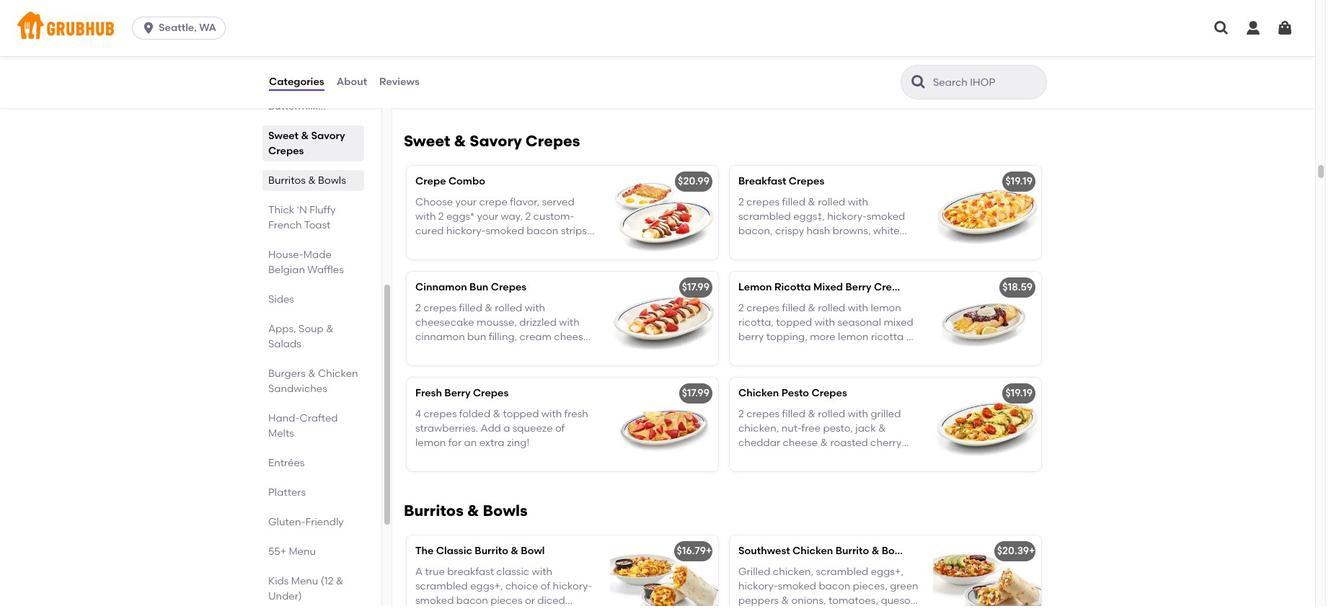 Task type: locate. For each thing, give the bounding box(es) containing it.
perfect for chocolate
[[522, 38, 557, 50]]

1 horizontal spatial add
[[823, 346, 844, 358]]

chips. for buttermilk
[[858, 96, 886, 109]]

2
[[739, 196, 744, 208], [438, 211, 444, 223], [525, 211, 531, 223], [428, 240, 433, 252], [415, 302, 421, 314], [739, 302, 744, 314], [739, 408, 744, 420]]

1 time from the left
[[415, 53, 437, 65]]

1 horizontal spatial four
[[798, 53, 820, 65]]

think inside the we think chocolate is perfect any time of day. four fluffy chocolate pancakes filled with chocolate chips, topped with a drizzle of chocolate syrup & more chocolate chips.
[[434, 38, 458, 50]]

2 think from the left
[[757, 38, 781, 50]]

chicken pesto crepes image
[[933, 378, 1041, 472]]

1 vertical spatial an
[[464, 437, 477, 449]]

1 vertical spatial cheddar
[[739, 437, 780, 449]]

2 four from the left
[[798, 53, 820, 65]]

golden
[[538, 240, 572, 252]]

with inside 4 crepes folded & topped with fresh strawberries. add a squeeze of lemon for an extra zing!
[[541, 408, 562, 420]]

crepes up eggs‡,
[[789, 175, 825, 188]]

hickory- down eggs*
[[446, 225, 486, 237]]

2 $19.19 from the top
[[1006, 387, 1033, 400]]

2 chips, from the left
[[890, 67, 918, 79]]

0 vertical spatial sugar.
[[791, 346, 821, 358]]

the
[[415, 545, 434, 558]]

bacon,
[[739, 225, 773, 237]]

the classic burrito & bowl
[[415, 545, 545, 558]]

drizzle inside the we think chocolate is perfect any time of day. four fluffy buttermilk pancakes filled with chocolate chips, topped with a drizzle of chocolate syrup & more chocolate chips.
[[809, 82, 840, 94]]

syrup inside the we think chocolate is perfect any time of day. four fluffy chocolate pancakes filled with chocolate chips, topped with a drizzle of chocolate syrup & more chocolate chips.
[[415, 96, 442, 109]]

hash down eggs‡,
[[807, 225, 830, 237]]

time inside the we think chocolate is perfect any time of day. four fluffy chocolate pancakes filled with chocolate chips, topped with a drizzle of chocolate syrup & more chocolate chips.
[[415, 53, 437, 65]]

pesto
[[782, 387, 809, 400]]

crepes
[[526, 132, 580, 150], [268, 145, 304, 157], [789, 175, 825, 188], [491, 281, 527, 294], [874, 281, 910, 294], [473, 387, 509, 400], [812, 387, 847, 400]]

four for buttermilk
[[798, 53, 820, 65]]

cheese down nut-
[[783, 437, 818, 449]]

0 vertical spatial bowls
[[318, 175, 346, 187]]

0 vertical spatial fresh
[[444, 346, 468, 358]]

filled inside 2 crepes filled & rolled with cheesecake mousse, drizzled with cinnamon bun filling, cream cheese icing, fresh strawberries & powdered sugar.
[[459, 302, 482, 314]]

day. for we think chocolate is perfect any time of day. four fluffy buttermilk pancakes filled with chocolate chips, topped with a drizzle of chocolate syrup & more chocolate chips.
[[775, 53, 796, 65]]

topped inside the we think chocolate is perfect any time of day. four fluffy buttermilk pancakes filled with chocolate chips, topped with a drizzle of chocolate syrup & more chocolate chips.
[[739, 82, 775, 94]]

fluffy for buttermilk
[[822, 53, 846, 65]]

buttermilk
[[849, 53, 899, 65]]

perfect inside the we think chocolate is perfect any time of day. four fluffy buttermilk pancakes filled with chocolate chips, topped with a drizzle of chocolate syrup & more chocolate chips.
[[845, 38, 880, 50]]

seattle, wa
[[159, 22, 216, 34]]

$19.19 for 2 crepes filled & rolled with grilled chicken, nut-free pesto, jack & cheddar cheese & roasted cherry tomatoes.
[[1006, 387, 1033, 400]]

crepes up ricotta,
[[747, 302, 780, 314]]

add down seasonal
[[823, 346, 844, 358]]

chips, for buttermilk
[[890, 67, 918, 79]]

topped inside the we think chocolate is perfect any time of day. four fluffy chocolate pancakes filled with chocolate chips, topped with a drizzle of chocolate syrup & more chocolate chips.
[[415, 82, 451, 94]]

0 vertical spatial an
[[787, 360, 800, 373]]

1 horizontal spatial cheese
[[739, 240, 774, 252]]

cheese down bacon,
[[739, 240, 774, 252]]

savory inside 'world-famous buttermilk pancakes sweet & savory crepes'
[[311, 130, 345, 142]]

rolled inside 2 crepes filled & rolled with grilled chicken, nut-free pesto, jack & cheddar cheese & roasted cherry tomatoes.
[[818, 408, 845, 420]]

chips, inside the we think chocolate is perfect any time of day. four fluffy buttermilk pancakes filled with chocolate chips, topped with a drizzle of chocolate syrup & more chocolate chips.
[[890, 67, 918, 79]]

1 vertical spatial cheese
[[554, 331, 589, 343]]

& inside 4 crepes folded & topped with fresh strawberries. add a squeeze of lemon for an extra zing!
[[493, 408, 501, 420]]

0 vertical spatial squeeze
[[855, 346, 895, 358]]

grilled
[[871, 408, 901, 420]]

chocolate chocolate chip pancakes image
[[610, 8, 718, 102]]

& inside kids menu (12 & under)
[[336, 576, 344, 588]]

drizzle for chocolate
[[486, 82, 516, 94]]

lemon down strawberries.
[[415, 437, 446, 449]]

2 we from the left
[[739, 38, 754, 50]]

1 horizontal spatial drizzle
[[809, 82, 840, 94]]

southwest
[[739, 545, 790, 558]]

0 vertical spatial add
[[823, 346, 844, 358]]

2 down choose at top
[[438, 211, 444, 223]]

drizzle for buttermilk
[[809, 82, 840, 94]]

white
[[873, 225, 900, 237]]

cheese for 2 crepes filled & rolled with cheesecake mousse, drizzled with cinnamon bun filling, cream cheese icing, fresh strawberries & powdered sugar.
[[554, 331, 589, 343]]

1 horizontal spatial berry
[[846, 281, 872, 294]]

1 horizontal spatial think
[[757, 38, 781, 50]]

0 horizontal spatial we
[[415, 38, 431, 50]]

is
[[512, 38, 519, 50], [835, 38, 842, 50]]

0 horizontal spatial hash
[[415, 254, 439, 267]]

1 horizontal spatial an
[[787, 360, 800, 373]]

1 horizontal spatial burrito
[[836, 545, 869, 558]]

sugar. down topping,
[[791, 346, 821, 358]]

0 horizontal spatial fluffy
[[499, 53, 523, 65]]

menu left (12
[[291, 576, 318, 588]]

1 powdered from the left
[[543, 346, 593, 358]]

0 horizontal spatial chips,
[[567, 67, 595, 79]]

chips. inside the we think chocolate is perfect any time of day. four fluffy buttermilk pancakes filled with chocolate chips, topped with a drizzle of chocolate syrup & more chocolate chips.
[[858, 96, 886, 109]]

chips. for chocolate
[[534, 96, 563, 109]]

way,
[[501, 211, 523, 223]]

& inside apps, soup & salads
[[326, 323, 334, 335]]

think inside the we think chocolate is perfect any time of day. four fluffy buttermilk pancakes filled with chocolate chips, topped with a drizzle of chocolate syrup & more chocolate chips.
[[757, 38, 781, 50]]

an up chicken pesto crepes
[[787, 360, 800, 373]]

menu
[[289, 546, 316, 558], [291, 576, 318, 588]]

1 vertical spatial jack
[[856, 423, 876, 435]]

menu for 55+
[[289, 546, 316, 558]]

fluffy inside the we think chocolate is perfect any time of day. four fluffy buttermilk pancakes filled with chocolate chips, topped with a drizzle of chocolate syrup & more chocolate chips.
[[822, 53, 846, 65]]

powdered
[[543, 346, 593, 358], [739, 346, 788, 358]]

more inside the we think chocolate is perfect any time of day. four fluffy buttermilk pancakes filled with chocolate chips, topped with a drizzle of chocolate syrup & more chocolate chips.
[[777, 96, 803, 109]]

rolled inside 2 crepes filled & rolled with cheesecake mousse, drizzled with cinnamon bun filling, cream cheese icing, fresh strawberries & powdered sugar.
[[495, 302, 522, 314]]

bun
[[467, 331, 486, 343]]

1 horizontal spatial for
[[772, 360, 785, 373]]

a inside the "2 crepes filled & rolled with lemon ricotta, topped with seasonal mixed berry topping, more lemon ricotta & powdered sugar. add a squeeze of lemon for an extra zing!"
[[846, 346, 853, 358]]

chips. up sweet & savory crepes
[[534, 96, 563, 109]]

1 vertical spatial extra
[[479, 437, 505, 449]]

2 inside the "2 crepes filled & rolled with lemon ricotta, topped with seasonal mixed berry topping, more lemon ricotta & powdered sugar. add a squeeze of lemon for an extra zing!"
[[739, 302, 744, 314]]

more
[[454, 96, 480, 109], [777, 96, 803, 109], [810, 331, 836, 343]]

0 vertical spatial for
[[772, 360, 785, 373]]

syrup for we think chocolate is perfect any time of day. four fluffy buttermilk pancakes filled with chocolate chips, topped with a drizzle of chocolate syrup & more chocolate chips.
[[739, 96, 765, 109]]

crepes inside 2 crepes filled & rolled with cheesecake mousse, drizzled with cinnamon bun filling, cream cheese icing, fresh strawberries & powdered sugar.
[[423, 302, 457, 314]]

cheddar down white
[[851, 240, 893, 252]]

Search IHOP search field
[[932, 76, 1042, 89]]

1 vertical spatial chicken
[[739, 387, 779, 400]]

1 drizzle from the left
[[486, 82, 516, 94]]

more for we think chocolate is perfect any time of day. four fluffy chocolate pancakes filled with chocolate chips, topped with a drizzle of chocolate syrup & more chocolate chips.
[[454, 96, 480, 109]]

2 up cheesecake
[[415, 302, 421, 314]]

0 vertical spatial zing!
[[830, 360, 853, 373]]

1 vertical spatial squeeze
[[513, 423, 553, 435]]

1 vertical spatial smoked
[[486, 225, 524, 237]]

your down crepe at the left top
[[477, 211, 498, 223]]

55+ menu
[[268, 546, 316, 558]]

1 horizontal spatial cheddar
[[851, 240, 893, 252]]

savory
[[311, 130, 345, 142], [470, 132, 522, 150]]

sweet up crepe
[[404, 132, 450, 150]]

menu inside kids menu (12 & under)
[[291, 576, 318, 588]]

0 horizontal spatial squeeze
[[513, 423, 553, 435]]

1 four from the left
[[475, 53, 497, 65]]

chicken up sandwiches at bottom
[[318, 368, 358, 380]]

2 inside 2 crepes filled & rolled with scrambled eggs‡, hickory-smoked bacon, crispy hash browns, white cheese sauce & jack & cheddar cheeses.
[[739, 196, 744, 208]]

four inside the we think chocolate is perfect any time of day. four fluffy buttermilk pancakes filled with chocolate chips, topped with a drizzle of chocolate syrup & more chocolate chips.
[[798, 53, 820, 65]]

filled for 2 crepes filled & rolled with grilled chicken, nut-free pesto, jack & cheddar cheese & roasted cherry tomatoes.
[[782, 408, 806, 420]]

topping,
[[766, 331, 808, 343]]

0 horizontal spatial smoked
[[486, 225, 524, 237]]

smoked inside choose your crepe flavor, served with 2 eggs* your way, 2 custom- cured hickory-smoked bacon strips or 2 pork sausage links & golden hash browns.
[[486, 225, 524, 237]]

more inside the we think chocolate is perfect any time of day. four fluffy chocolate pancakes filled with chocolate chips, topped with a drizzle of chocolate syrup & more chocolate chips.
[[454, 96, 480, 109]]

rolled up eggs‡,
[[818, 196, 845, 208]]

sweet down pancakes
[[268, 130, 299, 142]]

syrup inside the we think chocolate is perfect any time of day. four fluffy buttermilk pancakes filled with chocolate chips, topped with a drizzle of chocolate syrup & more chocolate chips.
[[739, 96, 765, 109]]

crepes inside 2 crepes filled & rolled with grilled chicken, nut-free pesto, jack & cheddar cheese & roasted cherry tomatoes.
[[747, 408, 780, 420]]

cheese inside 2 crepes filled & rolled with cheesecake mousse, drizzled with cinnamon bun filling, cream cheese icing, fresh strawberries & powdered sugar.
[[554, 331, 589, 343]]

crepes for chicken
[[747, 408, 780, 420]]

filled inside the we think chocolate is perfect any time of day. four fluffy chocolate pancakes filled with chocolate chips, topped with a drizzle of chocolate syrup & more chocolate chips.
[[466, 67, 489, 79]]

0 horizontal spatial jack
[[818, 240, 839, 252]]

fluffy inside the we think chocolate is perfect any time of day. four fluffy chocolate pancakes filled with chocolate chips, topped with a drizzle of chocolate syrup & more chocolate chips.
[[499, 53, 523, 65]]

a inside the we think chocolate is perfect any time of day. four fluffy chocolate pancakes filled with chocolate chips, topped with a drizzle of chocolate syrup & more chocolate chips.
[[477, 82, 483, 94]]

powdered down berry
[[739, 346, 788, 358]]

0 horizontal spatial think
[[434, 38, 458, 50]]

fluffy
[[499, 53, 523, 65], [822, 53, 846, 65]]

syrup for we think chocolate is perfect any time of day. four fluffy chocolate pancakes filled with chocolate chips, topped with a drizzle of chocolate syrup & more chocolate chips.
[[415, 96, 442, 109]]

1 burrito from the left
[[475, 545, 508, 558]]

an inside 4 crepes folded & topped with fresh strawberries. add a squeeze of lemon for an extra zing!
[[464, 437, 477, 449]]

2 horizontal spatial more
[[810, 331, 836, 343]]

we inside the we think chocolate is perfect any time of day. four fluffy buttermilk pancakes filled with chocolate chips, topped with a drizzle of chocolate syrup & more chocolate chips.
[[739, 38, 754, 50]]

sugar. inside 2 crepes filled & rolled with cheesecake mousse, drizzled with cinnamon bun filling, cream cheese icing, fresh strawberries & powdered sugar.
[[415, 360, 445, 373]]

1 horizontal spatial we
[[739, 38, 754, 50]]

day. inside the we think chocolate is perfect any time of day. four fluffy buttermilk pancakes filled with chocolate chips, topped with a drizzle of chocolate syrup & more chocolate chips.
[[775, 53, 796, 65]]

1 horizontal spatial bowls
[[483, 502, 528, 520]]

rolled inside 2 crepes filled & rolled with scrambled eggs‡, hickory-smoked bacon, crispy hash browns, white cheese sauce & jack & cheddar cheeses.
[[818, 196, 845, 208]]

0 horizontal spatial for
[[448, 437, 462, 449]]

crepes down pancakes
[[268, 145, 304, 157]]

1 $19.19 from the top
[[1006, 175, 1033, 188]]

1 horizontal spatial squeeze
[[855, 346, 895, 358]]

powdered inside the "2 crepes filled & rolled with lemon ricotta, topped with seasonal mixed berry topping, more lemon ricotta & powdered sugar. add a squeeze of lemon for an extra zing!"
[[739, 346, 788, 358]]

1 horizontal spatial chips.
[[858, 96, 886, 109]]

toast
[[304, 219, 331, 232]]

+ for $20.39
[[1029, 545, 1035, 558]]

burrito for classic
[[475, 545, 508, 558]]

1 any from the left
[[560, 38, 578, 50]]

crepes inside 'world-famous buttermilk pancakes sweet & savory crepes'
[[268, 145, 304, 157]]

1 horizontal spatial is
[[835, 38, 842, 50]]

crepes inside 2 crepes filled & rolled with scrambled eggs‡, hickory-smoked bacon, crispy hash browns, white cheese sauce & jack & cheddar cheeses.
[[747, 196, 780, 208]]

1 $17.99 from the top
[[682, 281, 710, 294]]

smoked up white
[[867, 211, 905, 223]]

cinnamon bun crepes
[[415, 281, 527, 294]]

topped inside the "2 crepes filled & rolled with lemon ricotta, topped with seasonal mixed berry topping, more lemon ricotta & powdered sugar. add a squeeze of lemon for an extra zing!"
[[776, 317, 812, 329]]

pancakes inside the we think chocolate is perfect any time of day. four fluffy chocolate pancakes filled with chocolate chips, topped with a drizzle of chocolate syrup & more chocolate chips.
[[415, 67, 463, 79]]

berry right mixed on the top right of page
[[846, 281, 872, 294]]

1 vertical spatial $17.99
[[682, 387, 710, 400]]

any for chocolate
[[560, 38, 578, 50]]

perfect for buttermilk
[[845, 38, 880, 50]]

browns.
[[442, 254, 480, 267]]

an down strawberries.
[[464, 437, 477, 449]]

rolled for hickory-
[[818, 196, 845, 208]]

savory down pancakes
[[311, 130, 345, 142]]

add down 'folded'
[[481, 423, 501, 435]]

burritos up thick
[[268, 175, 306, 187]]

1 think from the left
[[434, 38, 458, 50]]

1 horizontal spatial perfect
[[845, 38, 880, 50]]

2 up chicken,
[[739, 408, 744, 420]]

world-famous buttermilk pancakes sweet & savory crepes
[[268, 85, 345, 157]]

0 horizontal spatial hickory-
[[446, 225, 486, 237]]

hash
[[807, 225, 830, 237], [415, 254, 439, 267]]

cheese inside 2 crepes filled & rolled with grilled chicken, nut-free pesto, jack & cheddar cheese & roasted cherry tomatoes.
[[783, 437, 818, 449]]

four for chocolate
[[475, 53, 497, 65]]

0 vertical spatial burritos & bowls
[[268, 175, 346, 187]]

any inside the we think chocolate is perfect any time of day. four fluffy chocolate pancakes filled with chocolate chips, topped with a drizzle of chocolate syrup & more chocolate chips.
[[560, 38, 578, 50]]

1 horizontal spatial extra
[[802, 360, 828, 373]]

jack up roasted
[[856, 423, 876, 435]]

perfect inside the we think chocolate is perfect any time of day. four fluffy chocolate pancakes filled with chocolate chips, topped with a drizzle of chocolate syrup & more chocolate chips.
[[522, 38, 557, 50]]

+
[[706, 545, 712, 558], [1029, 545, 1035, 558]]

0 horizontal spatial bowl
[[521, 545, 545, 558]]

2 vertical spatial cheese
[[783, 437, 818, 449]]

cheese right cream
[[554, 331, 589, 343]]

crepes up chicken,
[[747, 408, 780, 420]]

svg image
[[1213, 19, 1230, 37], [1245, 19, 1262, 37], [1277, 19, 1294, 37], [141, 21, 156, 35]]

1 horizontal spatial zing!
[[830, 360, 853, 373]]

2 inside 2 crepes filled & rolled with cheesecake mousse, drizzled with cinnamon bun filling, cream cheese icing, fresh strawberries & powdered sugar.
[[415, 302, 421, 314]]

2 syrup from the left
[[739, 96, 765, 109]]

chicken right the southwest
[[793, 545, 833, 558]]

chips. inside the we think chocolate is perfect any time of day. four fluffy chocolate pancakes filled with chocolate chips, topped with a drizzle of chocolate syrup & more chocolate chips.
[[534, 96, 563, 109]]

rolled down mixed on the top right of page
[[818, 302, 845, 314]]

1 is from the left
[[512, 38, 519, 50]]

0 horizontal spatial sugar.
[[415, 360, 445, 373]]

2 perfect from the left
[[845, 38, 880, 50]]

0 vertical spatial chicken
[[318, 368, 358, 380]]

0 horizontal spatial drizzle
[[486, 82, 516, 94]]

crepes inside the "2 crepes filled & rolled with lemon ricotta, topped with seasonal mixed berry topping, more lemon ricotta & powdered sugar. add a squeeze of lemon for an extra zing!"
[[747, 302, 780, 314]]

we
[[415, 38, 431, 50], [739, 38, 754, 50]]

0 horizontal spatial chicken
[[318, 368, 358, 380]]

chicken
[[318, 368, 358, 380], [739, 387, 779, 400], [793, 545, 833, 558]]

smoked down way,
[[486, 225, 524, 237]]

crepes for cinnamon
[[423, 302, 457, 314]]

1 horizontal spatial more
[[777, 96, 803, 109]]

0 vertical spatial hickory-
[[827, 211, 867, 223]]

sausage
[[460, 240, 502, 252]]

2 up ricotta,
[[739, 302, 744, 314]]

1 horizontal spatial fresh
[[564, 408, 588, 420]]

55+
[[268, 546, 286, 558]]

0 horizontal spatial zing!
[[507, 437, 529, 449]]

burritos
[[268, 175, 306, 187], [404, 502, 464, 520]]

1 bowl from the left
[[521, 545, 545, 558]]

& inside the we think chocolate is perfect any time of day. four fluffy buttermilk pancakes filled with chocolate chips, topped with a drizzle of chocolate syrup & more chocolate chips.
[[767, 96, 775, 109]]

your up eggs*
[[455, 196, 477, 208]]

0 vertical spatial smoked
[[867, 211, 905, 223]]

think for we think chocolate is perfect any time of day. four fluffy chocolate pancakes filled with chocolate chips, topped with a drizzle of chocolate syrup & more chocolate chips.
[[434, 38, 458, 50]]

cheddar down chicken,
[[739, 437, 780, 449]]

& inside burgers & chicken sandwiches
[[308, 368, 316, 380]]

with inside choose your crepe flavor, served with 2 eggs* your way, 2 custom- cured hickory-smoked bacon strips or 2 pork sausage links & golden hash browns.
[[415, 211, 436, 223]]

bacon
[[527, 225, 558, 237]]

a inside the we think chocolate is perfect any time of day. four fluffy buttermilk pancakes filled with chocolate chips, topped with a drizzle of chocolate syrup & more chocolate chips.
[[800, 82, 807, 94]]

crepe combo image
[[610, 166, 718, 260]]

hash down "or"
[[415, 254, 439, 267]]

wa
[[199, 22, 216, 34]]

four
[[475, 53, 497, 65], [798, 53, 820, 65]]

$18.59
[[1003, 281, 1033, 294]]

crepes up scrambled
[[747, 196, 780, 208]]

crepes up cheesecake
[[423, 302, 457, 314]]

1 horizontal spatial time
[[739, 53, 761, 65]]

hand-crafted melts
[[268, 413, 338, 440]]

apps, soup & salads
[[268, 323, 334, 351]]

2 up scrambled
[[739, 196, 744, 208]]

chips. down buttermilk
[[858, 96, 886, 109]]

bowl
[[521, 545, 545, 558], [882, 545, 906, 558]]

fluffy for chocolate
[[499, 53, 523, 65]]

0 vertical spatial hash
[[807, 225, 830, 237]]

with
[[492, 67, 512, 79], [815, 67, 835, 79], [454, 82, 474, 94], [777, 82, 797, 94], [848, 196, 868, 208], [415, 211, 436, 223], [525, 302, 545, 314], [848, 302, 868, 314], [559, 317, 580, 329], [815, 317, 835, 329], [541, 408, 562, 420], [848, 408, 868, 420]]

0 horizontal spatial savory
[[311, 130, 345, 142]]

powdered down cream
[[543, 346, 593, 358]]

burritos & bowls up 'n
[[268, 175, 346, 187]]

0 horizontal spatial four
[[475, 53, 497, 65]]

for down topping,
[[772, 360, 785, 373]]

any
[[560, 38, 578, 50], [883, 38, 901, 50]]

crepes right the pesto
[[812, 387, 847, 400]]

cheddar inside 2 crepes filled & rolled with grilled chicken, nut-free pesto, jack & cheddar cheese & roasted cherry tomatoes.
[[739, 437, 780, 449]]

we inside the we think chocolate is perfect any time of day. four fluffy chocolate pancakes filled with chocolate chips, topped with a drizzle of chocolate syrup & more chocolate chips.
[[415, 38, 431, 50]]

extra down 'folded'
[[479, 437, 505, 449]]

$17.99
[[682, 281, 710, 294], [682, 387, 710, 400]]

time for we think chocolate is perfect any time of day. four fluffy buttermilk pancakes filled with chocolate chips, topped with a drizzle of chocolate syrup & more chocolate chips.
[[739, 53, 761, 65]]

filled inside 2 crepes filled & rolled with grilled chicken, nut-free pesto, jack & cheddar cheese & roasted cherry tomatoes.
[[782, 408, 806, 420]]

1 perfect from the left
[[522, 38, 557, 50]]

0 horizontal spatial perfect
[[522, 38, 557, 50]]

scrambled
[[739, 211, 791, 223]]

cheddar inside 2 crepes filled & rolled with scrambled eggs‡, hickory-smoked bacon, crispy hash browns, white cheese sauce & jack & cheddar cheeses.
[[851, 240, 893, 252]]

2 bowl from the left
[[882, 545, 906, 558]]

sugar. inside the "2 crepes filled & rolled with lemon ricotta, topped with seasonal mixed berry topping, more lemon ricotta & powdered sugar. add a squeeze of lemon for an extra zing!"
[[791, 346, 821, 358]]

1 we from the left
[[415, 38, 431, 50]]

extra inside 4 crepes folded & topped with fresh strawberries. add a squeeze of lemon for an extra zing!
[[479, 437, 505, 449]]

2 vertical spatial chicken
[[793, 545, 833, 558]]

0 horizontal spatial day.
[[452, 53, 472, 65]]

sweet inside 'world-famous buttermilk pancakes sweet & savory crepes'
[[268, 130, 299, 142]]

0 horizontal spatial extra
[[479, 437, 505, 449]]

fresh inside 2 crepes filled & rolled with cheesecake mousse, drizzled with cinnamon bun filling, cream cheese icing, fresh strawberries & powdered sugar.
[[444, 346, 468, 358]]

bowls up fluffy
[[318, 175, 346, 187]]

1 chips, from the left
[[567, 67, 595, 79]]

2 burrito from the left
[[836, 545, 869, 558]]

sugar.
[[791, 346, 821, 358], [415, 360, 445, 373]]

1 horizontal spatial smoked
[[867, 211, 905, 223]]

1 vertical spatial menu
[[291, 576, 318, 588]]

filled inside the we think chocolate is perfect any time of day. four fluffy buttermilk pancakes filled with chocolate chips, topped with a drizzle of chocolate syrup & more chocolate chips.
[[789, 67, 812, 79]]

choose
[[415, 196, 453, 208]]

1 chips. from the left
[[534, 96, 563, 109]]

2 $17.99 from the top
[[682, 387, 710, 400]]

crepes
[[747, 196, 780, 208], [423, 302, 457, 314], [747, 302, 780, 314], [424, 408, 457, 420], [747, 408, 780, 420]]

0 vertical spatial cheddar
[[851, 240, 893, 252]]

bowl for southwest chicken burrito & bowl
[[882, 545, 906, 558]]

southwest chicken burrito & bowl
[[739, 545, 906, 558]]

for down strawberries.
[[448, 437, 462, 449]]

1 vertical spatial hickory-
[[446, 225, 486, 237]]

an
[[787, 360, 800, 373], [464, 437, 477, 449]]

your
[[455, 196, 477, 208], [477, 211, 498, 223]]

rolled up pesto,
[[818, 408, 845, 420]]

is inside the we think chocolate is perfect any time of day. four fluffy buttermilk pancakes filled with chocolate chips, topped with a drizzle of chocolate syrup & more chocolate chips.
[[835, 38, 842, 50]]

more for we think chocolate is perfect any time of day. four fluffy buttermilk pancakes filled with chocolate chips, topped with a drizzle of chocolate syrup & more chocolate chips.
[[777, 96, 803, 109]]

1 horizontal spatial day.
[[775, 53, 796, 65]]

under)
[[268, 591, 302, 603]]

zing! inside the "2 crepes filled & rolled with lemon ricotta, topped with seasonal mixed berry topping, more lemon ricotta & powdered sugar. add a squeeze of lemon for an extra zing!"
[[830, 360, 853, 373]]

2 powdered from the left
[[739, 346, 788, 358]]

sweet
[[268, 130, 299, 142], [404, 132, 450, 150]]

burritos & bowls
[[268, 175, 346, 187], [404, 502, 528, 520]]

burritos up the
[[404, 502, 464, 520]]

we think chocolate is perfect any time of day. four fluffy chocolate pancakes filled with chocolate chips, topped with a drizzle of chocolate syrup & more chocolate chips.
[[415, 38, 595, 109]]

crispy
[[775, 225, 804, 237]]

0 horizontal spatial powdered
[[543, 346, 593, 358]]

extra up the pesto
[[802, 360, 828, 373]]

0 horizontal spatial chips.
[[534, 96, 563, 109]]

four inside the we think chocolate is perfect any time of day. four fluffy chocolate pancakes filled with chocolate chips, topped with a drizzle of chocolate syrup & more chocolate chips.
[[475, 53, 497, 65]]

1 syrup from the left
[[415, 96, 442, 109]]

extra inside the "2 crepes filled & rolled with lemon ricotta, topped with seasonal mixed berry topping, more lemon ricotta & powdered sugar. add a squeeze of lemon for an extra zing!"
[[802, 360, 828, 373]]

made
[[304, 249, 332, 261]]

day. for we think chocolate is perfect any time of day. four fluffy chocolate pancakes filled with chocolate chips, topped with a drizzle of chocolate syrup & more chocolate chips.
[[452, 53, 472, 65]]

0 horizontal spatial cheddar
[[739, 437, 780, 449]]

squeeze
[[855, 346, 895, 358], [513, 423, 553, 435]]

any inside the we think chocolate is perfect any time of day. four fluffy buttermilk pancakes filled with chocolate chips, topped with a drizzle of chocolate syrup & more chocolate chips.
[[883, 38, 901, 50]]

2 day. from the left
[[775, 53, 796, 65]]

1 pancakes from the left
[[415, 67, 463, 79]]

0 vertical spatial menu
[[289, 546, 316, 558]]

burritos & bowls up classic
[[404, 502, 528, 520]]

jack down browns,
[[818, 240, 839, 252]]

1 horizontal spatial chicken
[[739, 387, 779, 400]]

rolled inside the "2 crepes filled & rolled with lemon ricotta, topped with seasonal mixed berry topping, more lemon ricotta & powdered sugar. add a squeeze of lemon for an extra zing!"
[[818, 302, 845, 314]]

1 + from the left
[[706, 545, 712, 558]]

$20.39
[[997, 545, 1029, 558]]

rolled for nut-
[[818, 408, 845, 420]]

0 vertical spatial extra
[[802, 360, 828, 373]]

filled inside 2 crepes filled & rolled with scrambled eggs‡, hickory-smoked bacon, crispy hash browns, white cheese sauce & jack & cheddar cheeses.
[[782, 196, 806, 208]]

kids
[[268, 576, 289, 588]]

2 chips. from the left
[[858, 96, 886, 109]]

0 horizontal spatial is
[[512, 38, 519, 50]]

hickory- up browns,
[[827, 211, 867, 223]]

1 vertical spatial fresh
[[564, 408, 588, 420]]

seattle,
[[159, 22, 197, 34]]

2 + from the left
[[1029, 545, 1035, 558]]

1 horizontal spatial chips,
[[890, 67, 918, 79]]

berry
[[739, 331, 764, 343]]

sugar. down icing,
[[415, 360, 445, 373]]

chips, inside the we think chocolate is perfect any time of day. four fluffy chocolate pancakes filled with chocolate chips, topped with a drizzle of chocolate syrup & more chocolate chips.
[[567, 67, 595, 79]]

2 fluffy from the left
[[822, 53, 846, 65]]

berry up 'folded'
[[444, 387, 471, 400]]

1 vertical spatial for
[[448, 437, 462, 449]]

savory up combo at top
[[470, 132, 522, 150]]

0 horizontal spatial any
[[560, 38, 578, 50]]

0 vertical spatial burritos
[[268, 175, 306, 187]]

& inside the we think chocolate is perfect any time of day. four fluffy chocolate pancakes filled with chocolate chips, topped with a drizzle of chocolate syrup & more chocolate chips.
[[444, 96, 452, 109]]

chocolate
[[460, 38, 510, 50], [783, 38, 833, 50], [525, 53, 575, 65], [515, 67, 564, 79], [838, 67, 887, 79], [531, 82, 581, 94], [854, 82, 904, 94], [482, 96, 532, 109], [806, 96, 855, 109]]

0 horizontal spatial syrup
[[415, 96, 442, 109]]

1 fluffy from the left
[[499, 53, 523, 65]]

menu right 55+ at the left bottom of the page
[[289, 546, 316, 558]]

0 horizontal spatial sweet
[[268, 130, 299, 142]]

cheese
[[739, 240, 774, 252], [554, 331, 589, 343], [783, 437, 818, 449]]

buttermilk chocolate chip pancakes image
[[933, 8, 1041, 102]]

perfect
[[522, 38, 557, 50], [845, 38, 880, 50]]

lemon
[[739, 281, 772, 294]]

cheese for 2 crepes filled & rolled with grilled chicken, nut-free pesto, jack & cheddar cheese & roasted cherry tomatoes.
[[783, 437, 818, 449]]

crepe combo
[[415, 175, 485, 188]]

chips.
[[534, 96, 563, 109], [858, 96, 886, 109]]

bowls up the classic burrito & bowl
[[483, 502, 528, 520]]

squeeze inside 4 crepes folded & topped with fresh strawberries. add a squeeze of lemon for an extra zing!
[[513, 423, 553, 435]]

0 vertical spatial cheese
[[739, 240, 774, 252]]

chicken up chicken,
[[739, 387, 779, 400]]

pancakes inside the we think chocolate is perfect any time of day. four fluffy buttermilk pancakes filled with chocolate chips, topped with a drizzle of chocolate syrup & more chocolate chips.
[[739, 67, 787, 79]]

drizzle
[[486, 82, 516, 94], [809, 82, 840, 94]]

1 vertical spatial bowls
[[483, 502, 528, 520]]

0 horizontal spatial pancakes
[[415, 67, 463, 79]]

is inside the we think chocolate is perfect any time of day. four fluffy chocolate pancakes filled with chocolate chips, topped with a drizzle of chocolate syrup & more chocolate chips.
[[512, 38, 519, 50]]

1 horizontal spatial +
[[1029, 545, 1035, 558]]

rolled
[[818, 196, 845, 208], [495, 302, 522, 314], [818, 302, 845, 314], [818, 408, 845, 420]]

0 horizontal spatial time
[[415, 53, 437, 65]]

0 horizontal spatial +
[[706, 545, 712, 558]]

1 vertical spatial sugar.
[[415, 360, 445, 373]]

search icon image
[[910, 74, 927, 91]]

2 any from the left
[[883, 38, 901, 50]]

drizzle inside the we think chocolate is perfect any time of day. four fluffy chocolate pancakes filled with chocolate chips, topped with a drizzle of chocolate syrup & more chocolate chips.
[[486, 82, 516, 94]]

rolled up mousse,
[[495, 302, 522, 314]]

0 horizontal spatial burritos & bowls
[[268, 175, 346, 187]]

main navigation navigation
[[0, 0, 1315, 56]]

2 pancakes from the left
[[739, 67, 787, 79]]

time
[[415, 53, 437, 65], [739, 53, 761, 65]]

filled inside the "2 crepes filled & rolled with lemon ricotta, topped with seasonal mixed berry topping, more lemon ricotta & powdered sugar. add a squeeze of lemon for an extra zing!"
[[782, 302, 806, 314]]

2 crepes filled & rolled with lemon ricotta, topped with seasonal mixed berry topping, more lemon ricotta & powdered sugar. add a squeeze of lemon for an extra zing!
[[739, 302, 914, 373]]

custom-
[[533, 211, 574, 223]]

2 drizzle from the left
[[809, 82, 840, 94]]

1 day. from the left
[[452, 53, 472, 65]]

add
[[823, 346, 844, 358], [481, 423, 501, 435]]

bowls
[[318, 175, 346, 187], [483, 502, 528, 520]]

0 horizontal spatial berry
[[444, 387, 471, 400]]

& inside 'world-famous buttermilk pancakes sweet & savory crepes'
[[301, 130, 309, 142]]

crepes up strawberries.
[[424, 408, 457, 420]]

2 time from the left
[[739, 53, 761, 65]]

buttermilk
[[268, 100, 318, 113]]

smoked inside 2 crepes filled & rolled with scrambled eggs‡, hickory-smoked bacon, crispy hash browns, white cheese sauce & jack & cheddar cheeses.
[[867, 211, 905, 223]]

2 is from the left
[[835, 38, 842, 50]]



Task type: vqa. For each thing, say whether or not it's contained in the screenshot.
Menu
yes



Task type: describe. For each thing, give the bounding box(es) containing it.
the classic burrito & bowl image
[[610, 536, 718, 607]]

eggs*
[[446, 211, 475, 223]]

4 crepes folded & topped with fresh strawberries. add a squeeze of lemon for an extra zing!
[[415, 408, 588, 449]]

thick 'n fluffy french toast
[[268, 204, 336, 232]]

cream
[[520, 331, 552, 343]]

free
[[802, 423, 821, 435]]

eggs‡,
[[793, 211, 825, 223]]

filling,
[[489, 331, 517, 343]]

platters
[[268, 487, 306, 499]]

zing! inside 4 crepes folded & topped with fresh strawberries. add a squeeze of lemon for an extra zing!
[[507, 437, 529, 449]]

lemon down seasonal
[[838, 331, 869, 343]]

chicken,
[[739, 423, 779, 435]]

1 horizontal spatial savory
[[470, 132, 522, 150]]

squeeze inside the "2 crepes filled & rolled with lemon ricotta, topped with seasonal mixed berry topping, more lemon ricotta & powdered sugar. add a squeeze of lemon for an extra zing!"
[[855, 346, 895, 358]]

a inside 4 crepes folded & topped with fresh strawberries. add a squeeze of lemon for an extra zing!
[[504, 423, 510, 435]]

& inside choose your crepe flavor, served with 2 eggs* your way, 2 custom- cured hickory-smoked bacon strips or 2 pork sausage links & golden hash browns.
[[528, 240, 535, 252]]

drizzled
[[519, 317, 557, 329]]

2 horizontal spatial chicken
[[793, 545, 833, 558]]

2 crepes filled & rolled with grilled chicken, nut-free pesto, jack & cheddar cheese & roasted cherry tomatoes.
[[739, 408, 902, 464]]

cinnamon
[[415, 331, 465, 343]]

strawberries.
[[415, 423, 478, 435]]

breakfast crepes
[[739, 175, 825, 188]]

pork
[[436, 240, 458, 252]]

seasonal
[[838, 317, 881, 329]]

burrito for chicken
[[836, 545, 869, 558]]

hash inside 2 crepes filled & rolled with scrambled eggs‡, hickory-smoked bacon, crispy hash browns, white cheese sauce & jack & cheddar cheeses.
[[807, 225, 830, 237]]

$17.99 for lemon
[[682, 281, 710, 294]]

roasted
[[830, 437, 868, 449]]

chicken inside burgers & chicken sandwiches
[[318, 368, 358, 380]]

crepes up 'folded'
[[473, 387, 509, 400]]

time for we think chocolate is perfect any time of day. four fluffy chocolate pancakes filled with chocolate chips, topped with a drizzle of chocolate syrup & more chocolate chips.
[[415, 53, 437, 65]]

menu for kids
[[291, 576, 318, 588]]

crepe
[[479, 196, 508, 208]]

breakfast crepes image
[[933, 166, 1041, 260]]

crepe
[[415, 175, 446, 188]]

gluten-friendly
[[268, 516, 344, 529]]

cheeses.
[[739, 254, 781, 267]]

icing,
[[415, 346, 442, 358]]

1 horizontal spatial burritos
[[404, 502, 464, 520]]

rolled for drizzled
[[495, 302, 522, 314]]

fluffy
[[310, 204, 336, 216]]

chicken pesto crepes
[[739, 387, 847, 400]]

gluten-
[[268, 516, 305, 529]]

topped inside 4 crepes folded & topped with fresh strawberries. add a squeeze of lemon for an extra zing!
[[503, 408, 539, 420]]

nut-
[[782, 423, 802, 435]]

folded
[[459, 408, 491, 420]]

entrées
[[268, 457, 305, 470]]

$20.99
[[678, 175, 710, 188]]

links
[[504, 240, 525, 252]]

2 inside 2 crepes filled & rolled with grilled chicken, nut-free pesto, jack & cheddar cheese & roasted cherry tomatoes.
[[739, 408, 744, 420]]

friendly
[[305, 516, 344, 529]]

of inside the "2 crepes filled & rolled with lemon ricotta, topped with seasonal mixed berry topping, more lemon ricotta & powdered sugar. add a squeeze of lemon for an extra zing!"
[[898, 346, 907, 358]]

fresh inside 4 crepes folded & topped with fresh strawberries. add a squeeze of lemon for an extra zing!
[[564, 408, 588, 420]]

(12
[[321, 576, 334, 588]]

categories button
[[268, 56, 325, 108]]

pancakes for we think chocolate is perfect any time of day. four fluffy buttermilk pancakes filled with chocolate chips, topped with a drizzle of chocolate syrup & more chocolate chips.
[[739, 67, 787, 79]]

kids menu (12 & under)
[[268, 576, 344, 603]]

famous
[[301, 85, 340, 97]]

hickory- inside 2 crepes filled & rolled with scrambled eggs‡, hickory-smoked bacon, crispy hash browns, white cheese sauce & jack & cheddar cheeses.
[[827, 211, 867, 223]]

for inside the "2 crepes filled & rolled with lemon ricotta, topped with seasonal mixed berry topping, more lemon ricotta & powdered sugar. add a squeeze of lemon for an extra zing!"
[[772, 360, 785, 373]]

ricotta
[[775, 281, 811, 294]]

belgian
[[268, 264, 305, 276]]

about button
[[336, 56, 368, 108]]

crepes up served
[[526, 132, 580, 150]]

cheese inside 2 crepes filled & rolled with scrambled eggs‡, hickory-smoked bacon, crispy hash browns, white cheese sauce & jack & cheddar cheeses.
[[739, 240, 774, 252]]

burgers
[[268, 368, 306, 380]]

of inside 4 crepes folded & topped with fresh strawberries. add a squeeze of lemon for an extra zing!
[[555, 423, 565, 435]]

hand-
[[268, 413, 300, 425]]

sweet & savory crepes
[[404, 132, 580, 150]]

served
[[542, 196, 575, 208]]

apps,
[[268, 323, 296, 335]]

filled for 2 crepes filled & rolled with cheesecake mousse, drizzled with cinnamon bun filling, cream cheese icing, fresh strawberries & powdered sugar.
[[459, 302, 482, 314]]

jack inside 2 crepes filled & rolled with grilled chicken, nut-free pesto, jack & cheddar cheese & roasted cherry tomatoes.
[[856, 423, 876, 435]]

we think chocolate is perfect any time of day. four fluffy buttermilk pancakes filled with chocolate chips, topped with a drizzle of chocolate syrup & more chocolate chips. button
[[730, 8, 1041, 109]]

2 crepes filled & rolled with scrambled eggs‡, hickory-smoked bacon, crispy hash browns, white cheese sauce & jack & cheddar cheeses.
[[739, 196, 905, 267]]

with inside 2 crepes filled & rolled with grilled chicken, nut-free pesto, jack & cheddar cheese & roasted cherry tomatoes.
[[848, 408, 868, 420]]

0 vertical spatial berry
[[846, 281, 872, 294]]

1 vertical spatial your
[[477, 211, 498, 223]]

we think chocolate is perfect any time of day. four fluffy chocolate pancakes filled with chocolate chips, topped with a drizzle of chocolate syrup & more chocolate chips. button
[[407, 8, 718, 109]]

lemon down berry
[[739, 360, 769, 373]]

filled for 2 crepes filled & rolled with scrambled eggs‡, hickory-smoked bacon, crispy hash browns, white cheese sauce & jack & cheddar cheeses.
[[782, 196, 806, 208]]

crafted
[[300, 413, 338, 425]]

mixed
[[884, 317, 914, 329]]

with inside 2 crepes filled & rolled with scrambled eggs‡, hickory-smoked bacon, crispy hash browns, white cheese sauce & jack & cheddar cheeses.
[[848, 196, 868, 208]]

add inside 4 crepes folded & topped with fresh strawberries. add a squeeze of lemon for an extra zing!
[[481, 423, 501, 435]]

categories
[[269, 76, 324, 88]]

we for we think chocolate is perfect any time of day. four fluffy chocolate pancakes filled with chocolate chips, topped with a drizzle of chocolate syrup & more chocolate chips.
[[415, 38, 431, 50]]

filled for 2 crepes filled & rolled with lemon ricotta, topped with seasonal mixed berry topping, more lemon ricotta & powdered sugar. add a squeeze of lemon for an extra zing!
[[782, 302, 806, 314]]

salads
[[268, 338, 301, 351]]

bun
[[470, 281, 489, 294]]

melts
[[268, 428, 294, 440]]

fresh
[[415, 387, 442, 400]]

browns,
[[833, 225, 871, 237]]

thick
[[268, 204, 294, 216]]

think for we think chocolate is perfect any time of day. four fluffy buttermilk pancakes filled with chocolate chips, topped with a drizzle of chocolate syrup & more chocolate chips.
[[757, 38, 781, 50]]

southwest chicken burrito & bowl image
[[933, 536, 1041, 607]]

tomatoes.
[[739, 452, 788, 464]]

svg image inside seattle, wa button
[[141, 21, 156, 35]]

classic
[[436, 545, 472, 558]]

'n
[[297, 204, 307, 216]]

1 vertical spatial burritos & bowls
[[404, 502, 528, 520]]

rolled for topped
[[818, 302, 845, 314]]

or
[[415, 240, 425, 252]]

jack inside 2 crepes filled & rolled with scrambled eggs‡, hickory-smoked bacon, crispy hash browns, white cheese sauce & jack & cheddar cheeses.
[[818, 240, 839, 252]]

strawberries
[[470, 346, 531, 358]]

fresh berry crepes image
[[610, 378, 718, 472]]

4
[[415, 408, 421, 420]]

breakfast
[[739, 175, 786, 188]]

0 vertical spatial your
[[455, 196, 477, 208]]

pancakes for we think chocolate is perfect any time of day. four fluffy chocolate pancakes filled with chocolate chips, topped with a drizzle of chocolate syrup & more chocolate chips.
[[415, 67, 463, 79]]

more inside the "2 crepes filled & rolled with lemon ricotta, topped with seasonal mixed berry topping, more lemon ricotta & powdered sugar. add a squeeze of lemon for an extra zing!"
[[810, 331, 836, 343]]

chips, for chocolate
[[567, 67, 595, 79]]

soup
[[299, 323, 324, 335]]

lemon inside 4 crepes folded & topped with fresh strawberries. add a squeeze of lemon for an extra zing!
[[415, 437, 446, 449]]

crepes up mixed
[[874, 281, 910, 294]]

crepes for fresh
[[424, 408, 457, 420]]

pesto,
[[823, 423, 853, 435]]

waffles
[[307, 264, 344, 276]]

+ for $16.79
[[706, 545, 712, 558]]

any for buttermilk
[[883, 38, 901, 50]]

cheesecake
[[415, 317, 474, 329]]

is for chocolate
[[512, 38, 519, 50]]

lemon up mixed
[[871, 302, 901, 314]]

reviews
[[379, 76, 420, 88]]

lemon ricotta mixed berry crepes image
[[933, 272, 1041, 366]]

for inside 4 crepes folded & topped with fresh strawberries. add a squeeze of lemon for an extra zing!
[[448, 437, 462, 449]]

$17.99 for chicken
[[682, 387, 710, 400]]

cinnamon
[[415, 281, 467, 294]]

1 horizontal spatial sweet
[[404, 132, 450, 150]]

crepes for lemon
[[747, 302, 780, 314]]

crepes right bun
[[491, 281, 527, 294]]

$19.19 for 2 crepes filled & rolled with scrambled eggs‡, hickory-smoked bacon, crispy hash browns, white cheese sauce & jack & cheddar cheeses.
[[1006, 175, 1033, 188]]

powdered inside 2 crepes filled & rolled with cheesecake mousse, drizzled with cinnamon bun filling, cream cheese icing, fresh strawberries & powdered sugar.
[[543, 346, 593, 358]]

0 horizontal spatial burritos
[[268, 175, 306, 187]]

2 crepes filled & rolled with cheesecake mousse, drizzled with cinnamon bun filling, cream cheese icing, fresh strawberries & powdered sugar.
[[415, 302, 593, 373]]

fresh berry crepes
[[415, 387, 509, 400]]

flavor,
[[510, 196, 540, 208]]

2 down the 'flavor,'
[[525, 211, 531, 223]]

1 vertical spatial berry
[[444, 387, 471, 400]]

hickory- inside choose your crepe flavor, served with 2 eggs* your way, 2 custom- cured hickory-smoked bacon strips or 2 pork sausage links & golden hash browns.
[[446, 225, 486, 237]]

an inside the "2 crepes filled & rolled with lemon ricotta, topped with seasonal mixed berry topping, more lemon ricotta & powdered sugar. add a squeeze of lemon for an extra zing!"
[[787, 360, 800, 373]]

house-
[[268, 249, 304, 261]]

2 right "or"
[[428, 240, 433, 252]]

hash inside choose your crepe flavor, served with 2 eggs* your way, 2 custom- cured hickory-smoked bacon strips or 2 pork sausage links & golden hash browns.
[[415, 254, 439, 267]]

choose your crepe flavor, served with 2 eggs* your way, 2 custom- cured hickory-smoked bacon strips or 2 pork sausage links & golden hash browns.
[[415, 196, 587, 267]]

bowl for the classic burrito & bowl
[[521, 545, 545, 558]]

cinnamon bun crepes image
[[610, 272, 718, 366]]

mousse,
[[477, 317, 517, 329]]

crepes for breakfast
[[747, 196, 780, 208]]

add inside the "2 crepes filled & rolled with lemon ricotta, topped with seasonal mixed berry topping, more lemon ricotta & powdered sugar. add a squeeze of lemon for an extra zing!"
[[823, 346, 844, 358]]

is for buttermilk
[[835, 38, 842, 50]]

pancakes
[[268, 115, 316, 128]]

we for we think chocolate is perfect any time of day. four fluffy buttermilk pancakes filled with chocolate chips, topped with a drizzle of chocolate syrup & more chocolate chips.
[[739, 38, 754, 50]]



